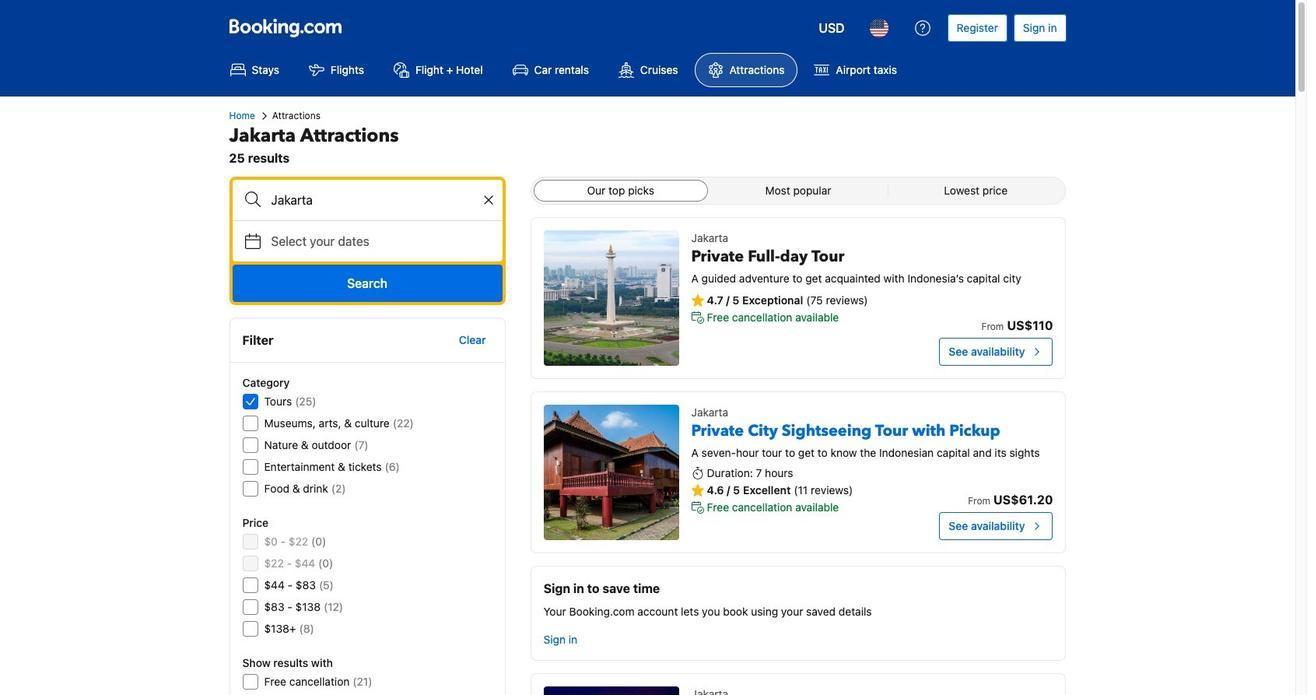 Task type: locate. For each thing, give the bounding box(es) containing it.
private city sightseeing tour with pickup image
[[544, 405, 679, 540]]

booking.com image
[[229, 19, 341, 37]]

Where are you going? search field
[[232, 180, 503, 220]]

private full-day tour image
[[544, 230, 679, 366]]



Task type: describe. For each thing, give the bounding box(es) containing it.
jakarta night tour : enjoyable night time in jakarta (hotel pick-up) image
[[544, 687, 679, 695]]



Task type: vqa. For each thing, say whether or not it's contained in the screenshot.
"Booking.com" image
yes



